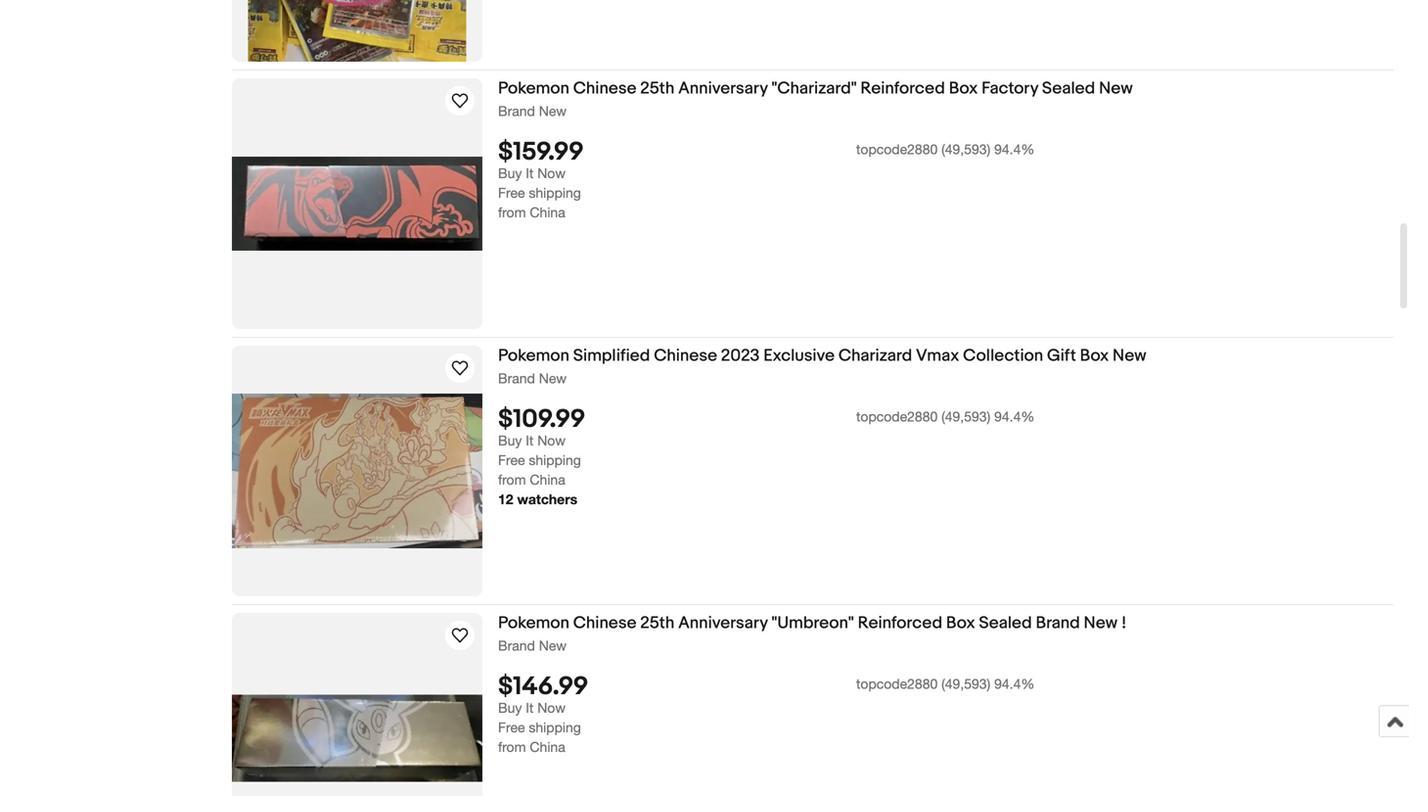 Task type: locate. For each thing, give the bounding box(es) containing it.
exclusive
[[764, 346, 835, 366]]

2 buy from the top
[[498, 432, 522, 449]]

reinforced for $146.99
[[858, 613, 943, 634]]

0 vertical spatial reinforced
[[861, 78, 946, 99]]

1 vertical spatial pokemon
[[498, 346, 570, 366]]

2 25th from the top
[[641, 613, 675, 634]]

pokemon inside pokemon chinese 25th anniversary "charizard" reinforced box factory sealed new brand new
[[498, 78, 570, 99]]

pokemon
[[498, 78, 570, 99], [498, 346, 570, 366], [498, 613, 570, 634]]

free
[[498, 185, 525, 201], [498, 452, 525, 468], [498, 719, 525, 736]]

94.4% inside topcode2880 (49,593) 94.4% buy it now free shipping from china 12 watchers
[[995, 409, 1035, 425]]

2 vertical spatial free
[[498, 719, 525, 736]]

pokemon chinese 25th anniversary "umbreon" reinforced box sealed brand new ! link
[[498, 613, 1394, 637]]

0 vertical spatial now
[[538, 165, 566, 181]]

shipping
[[529, 185, 581, 201], [529, 452, 581, 468], [529, 719, 581, 736]]

2 vertical spatial it
[[526, 700, 534, 716]]

chinese inside pokemon chinese 25th anniversary "charizard" reinforced box factory sealed new brand new
[[574, 78, 637, 99]]

chinese left "2023"
[[654, 346, 718, 366]]

chinese
[[574, 78, 637, 99], [654, 346, 718, 366], [574, 613, 637, 634]]

2 vertical spatial 94.4%
[[995, 676, 1035, 692]]

0 vertical spatial topcode2880
[[857, 141, 938, 157]]

anniversary
[[679, 78, 768, 99], [679, 613, 768, 634]]

0 vertical spatial topcode2880 (49,593) 94.4% buy it now free shipping from china
[[498, 141, 1035, 221]]

0 vertical spatial 94.4%
[[995, 141, 1035, 157]]

pokemon chinese 25th anniversary "charizard" reinforced box factory sealed new heading
[[498, 78, 1134, 99]]

new
[[1100, 78, 1134, 99], [539, 103, 567, 119], [1113, 346, 1147, 366], [539, 370, 567, 386], [1084, 613, 1118, 634], [539, 637, 567, 654]]

chinese inside pokemon chinese 25th anniversary "umbreon" reinforced box sealed brand new ! brand new
[[574, 613, 637, 634]]

free down the $159.99
[[498, 185, 525, 201]]

topcode2880 down the pokemon chinese 25th anniversary "umbreon" reinforced box sealed brand new ! link
[[857, 676, 938, 692]]

shipping down the $159.99
[[529, 185, 581, 201]]

3 94.4% from the top
[[995, 676, 1035, 692]]

1 it from the top
[[526, 165, 534, 181]]

box for $146.99
[[947, 613, 976, 634]]

3 buy from the top
[[498, 700, 522, 716]]

vmax
[[917, 346, 960, 366]]

china for $146.99
[[530, 739, 566, 755]]

1 vertical spatial 25th
[[641, 613, 675, 634]]

shipping down $146.99
[[529, 719, 581, 736]]

2 vertical spatial from
[[498, 739, 526, 755]]

3 topcode2880 from the top
[[857, 676, 938, 692]]

2 vertical spatial chinese
[[574, 613, 637, 634]]

reinforced
[[861, 78, 946, 99], [858, 613, 943, 634]]

1 vertical spatial buy
[[498, 432, 522, 449]]

chinese inside pokemon simplified chinese 2023 exclusive charizard vmax collection gift box new brand new
[[654, 346, 718, 366]]

2 (49,593) from the top
[[942, 409, 991, 425]]

0 vertical spatial free
[[498, 185, 525, 201]]

pokemon chinese 25th anniversary "umbreon" reinforced box sealed brand new ! heading
[[498, 613, 1127, 634]]

box
[[949, 78, 978, 99], [1081, 346, 1110, 366], [947, 613, 976, 634]]

topcode2880 (49,593) 94.4% buy it now free shipping from china down pokemon chinese 25th anniversary "charizard" reinforced box factory sealed new brand new at the top
[[498, 141, 1035, 221]]

2 now from the top
[[538, 432, 566, 449]]

shipping up the watchers
[[529, 452, 581, 468]]

1 vertical spatial from
[[498, 472, 526, 488]]

25th for $159.99
[[641, 78, 675, 99]]

anniversary left "umbreon"
[[679, 613, 768, 634]]

1 vertical spatial chinese
[[654, 346, 718, 366]]

pokemon simplified chinese 2023 exclusive charizard vmax collection gift box new link
[[498, 346, 1394, 370]]

anniversary inside pokemon chinese 25th anniversary "umbreon" reinforced box sealed brand new ! brand new
[[679, 613, 768, 634]]

1 pokemon from the top
[[498, 78, 570, 99]]

2 vertical spatial buy
[[498, 700, 522, 716]]

(49,593) down the pokemon chinese 25th anniversary "umbreon" reinforced box sealed brand new ! link
[[942, 676, 991, 692]]

it
[[526, 165, 534, 181], [526, 432, 534, 449], [526, 700, 534, 716]]

3 pokemon from the top
[[498, 613, 570, 634]]

2 anniversary from the top
[[679, 613, 768, 634]]

box for $159.99
[[949, 78, 978, 99]]

2023
[[721, 346, 760, 366]]

2 shipping from the top
[[529, 452, 581, 468]]

chinese up $146.99
[[574, 613, 637, 634]]

from down the $159.99
[[498, 204, 526, 221]]

brand up $109.99
[[498, 370, 535, 386]]

3 free from the top
[[498, 719, 525, 736]]

reinforced inside pokemon chinese 25th anniversary "umbreon" reinforced box sealed brand new ! brand new
[[858, 613, 943, 634]]

0 vertical spatial buy
[[498, 165, 522, 181]]

pokemon chinese 25th anniversary "umbreon" reinforced box sealed brand new ! image
[[232, 695, 483, 782]]

2 free from the top
[[498, 452, 525, 468]]

reinforced inside pokemon chinese 25th anniversary "charizard" reinforced box factory sealed new brand new
[[861, 78, 946, 99]]

25th
[[641, 78, 675, 99], [641, 613, 675, 634]]

1 vertical spatial topcode2880 (49,593) 94.4% buy it now free shipping from china
[[498, 676, 1035, 755]]

3 now from the top
[[538, 700, 566, 716]]

free inside topcode2880 (49,593) 94.4% buy it now free shipping from china 12 watchers
[[498, 452, 525, 468]]

(49,593) down pokemon chinese 25th anniversary "charizard" reinforced box factory sealed new link
[[942, 141, 991, 157]]

reinforced right "charizard"
[[861, 78, 946, 99]]

gift
[[1048, 346, 1077, 366]]

94.4% down the factory
[[995, 141, 1035, 157]]

topcode2880 (49,593) 94.4% buy it now free shipping from china for $146.99
[[498, 676, 1035, 755]]

0 vertical spatial china
[[530, 204, 566, 221]]

free up 12
[[498, 452, 525, 468]]

0 vertical spatial shipping
[[529, 185, 581, 201]]

0 vertical spatial pokemon
[[498, 78, 570, 99]]

3 from from the top
[[498, 739, 526, 755]]

1 vertical spatial (49,593)
[[942, 409, 991, 425]]

reinforced right "umbreon"
[[858, 613, 943, 634]]

china down the $159.99
[[530, 204, 566, 221]]

brand
[[498, 103, 535, 119], [498, 370, 535, 386], [1036, 613, 1081, 634], [498, 637, 535, 654]]

2 94.4% from the top
[[995, 409, 1035, 425]]

buy
[[498, 165, 522, 181], [498, 432, 522, 449], [498, 700, 522, 716]]

chinese up the $159.99
[[574, 78, 637, 99]]

(49,593) down pokemon simplified chinese 2023 exclusive charizard vmax collection gift box new 'link'
[[942, 409, 991, 425]]

2 china from the top
[[530, 472, 566, 488]]

from
[[498, 204, 526, 221], [498, 472, 526, 488], [498, 739, 526, 755]]

2 topcode2880 (49,593) 94.4% buy it now free shipping from china from the top
[[498, 676, 1035, 755]]

0 vertical spatial (49,593)
[[942, 141, 991, 157]]

2 vertical spatial pokemon
[[498, 613, 570, 634]]

25th inside pokemon chinese 25th anniversary "charizard" reinforced box factory sealed new brand new
[[641, 78, 675, 99]]

1 vertical spatial free
[[498, 452, 525, 468]]

25th for $146.99
[[641, 613, 675, 634]]

1 free from the top
[[498, 185, 525, 201]]

25th inside pokemon chinese 25th anniversary "umbreon" reinforced box sealed brand new ! brand new
[[641, 613, 675, 634]]

anniversary for $146.99
[[679, 613, 768, 634]]

1 94.4% from the top
[[995, 141, 1035, 157]]

sealed inside pokemon chinese 25th anniversary "umbreon" reinforced box sealed brand new ! brand new
[[979, 613, 1033, 634]]

brand up the $159.99
[[498, 103, 535, 119]]

0 horizontal spatial sealed
[[979, 613, 1033, 634]]

topcode2880
[[857, 141, 938, 157], [857, 409, 938, 425], [857, 676, 938, 692]]

sealed inside pokemon chinese 25th anniversary "charizard" reinforced box factory sealed new brand new
[[1043, 78, 1096, 99]]

0 vertical spatial 25th
[[641, 78, 675, 99]]

topcode2880 (49,593) 94.4% buy it now free shipping from china
[[498, 141, 1035, 221], [498, 676, 1035, 755]]

chinese for $146.99
[[574, 613, 637, 634]]

1 shipping from the top
[[529, 185, 581, 201]]

2 topcode2880 from the top
[[857, 409, 938, 425]]

0 vertical spatial box
[[949, 78, 978, 99]]

from up 12
[[498, 472, 526, 488]]

2 pokemon from the top
[[498, 346, 570, 366]]

2 vertical spatial (49,593)
[[942, 676, 991, 692]]

1 vertical spatial reinforced
[[858, 613, 943, 634]]

2 from from the top
[[498, 472, 526, 488]]

buy for $159.99
[[498, 165, 522, 181]]

94.4% down collection
[[995, 409, 1035, 425]]

1 vertical spatial 94.4%
[[995, 409, 1035, 425]]

1 25th from the top
[[641, 78, 675, 99]]

(49,593)
[[942, 141, 991, 157], [942, 409, 991, 425], [942, 676, 991, 692]]

1 now from the top
[[538, 165, 566, 181]]

1 vertical spatial topcode2880
[[857, 409, 938, 425]]

0 vertical spatial it
[[526, 165, 534, 181]]

collection
[[964, 346, 1044, 366]]

1 horizontal spatial sealed
[[1043, 78, 1096, 99]]

china for $159.99
[[530, 204, 566, 221]]

1 vertical spatial it
[[526, 432, 534, 449]]

1 topcode2880 (49,593) 94.4% buy it now free shipping from china from the top
[[498, 141, 1035, 221]]

anniversary inside pokemon chinese 25th anniversary "charizard" reinforced box factory sealed new brand new
[[679, 78, 768, 99]]

pokemon inside pokemon chinese 25th anniversary "umbreon" reinforced box sealed brand new ! brand new
[[498, 613, 570, 634]]

2 vertical spatial shipping
[[529, 719, 581, 736]]

0 vertical spatial from
[[498, 204, 526, 221]]

box inside pokemon chinese 25th anniversary "umbreon" reinforced box sealed brand new ! brand new
[[947, 613, 976, 634]]

94.4% for $146.99
[[995, 676, 1035, 692]]

94.4% down the pokemon chinese 25th anniversary "umbreon" reinforced box sealed brand new ! link
[[995, 676, 1035, 692]]

2 vertical spatial china
[[530, 739, 566, 755]]

3 it from the top
[[526, 700, 534, 716]]

free for $159.99
[[498, 185, 525, 201]]

1 vertical spatial anniversary
[[679, 613, 768, 634]]

china down $146.99
[[530, 739, 566, 755]]

94.4%
[[995, 141, 1035, 157], [995, 409, 1035, 425], [995, 676, 1035, 692]]

it for $146.99
[[526, 700, 534, 716]]

pokemon inside pokemon simplified chinese 2023 exclusive charizard vmax collection gift box new brand new
[[498, 346, 570, 366]]

china
[[530, 204, 566, 221], [530, 472, 566, 488], [530, 739, 566, 755]]

0 vertical spatial sealed
[[1043, 78, 1096, 99]]

sealed
[[1043, 78, 1096, 99], [979, 613, 1033, 634]]

from down $146.99
[[498, 739, 526, 755]]

1 vertical spatial box
[[1081, 346, 1110, 366]]

1 (49,593) from the top
[[942, 141, 991, 157]]

topcode2880 down charizard
[[857, 409, 938, 425]]

box inside pokemon chinese 25th anniversary "charizard" reinforced box factory sealed new brand new
[[949, 78, 978, 99]]

china up the watchers
[[530, 472, 566, 488]]

"charizard"
[[772, 78, 857, 99]]

1 vertical spatial now
[[538, 432, 566, 449]]

1 vertical spatial shipping
[[529, 452, 581, 468]]

2 vertical spatial topcode2880
[[857, 676, 938, 692]]

shipping inside topcode2880 (49,593) 94.4% buy it now free shipping from china 12 watchers
[[529, 452, 581, 468]]

2 it from the top
[[526, 432, 534, 449]]

2 vertical spatial now
[[538, 700, 566, 716]]

2 vertical spatial box
[[947, 613, 976, 634]]

buy for $146.99
[[498, 700, 522, 716]]

topcode2880 down pokemon chinese 25th anniversary "charizard" reinforced box factory sealed new link
[[857, 141, 938, 157]]

anniversary left "charizard"
[[679, 78, 768, 99]]

free down $146.99
[[498, 719, 525, 736]]

pokemon chinese 25th anniversary "charizard" reinforced box factory sealed new brand new
[[498, 78, 1134, 119]]

1 china from the top
[[530, 204, 566, 221]]

1 from from the top
[[498, 204, 526, 221]]

pokemon for $159.99
[[498, 78, 570, 99]]

simplified
[[574, 346, 651, 366]]

now
[[538, 165, 566, 181], [538, 432, 566, 449], [538, 700, 566, 716]]

1 vertical spatial sealed
[[979, 613, 1033, 634]]

3 (49,593) from the top
[[942, 676, 991, 692]]

3 shipping from the top
[[529, 719, 581, 736]]

charizard
[[839, 346, 913, 366]]

pokemon up $109.99
[[498, 346, 570, 366]]

1 vertical spatial china
[[530, 472, 566, 488]]

topcode2880 (49,593) 94.4% buy it now free shipping from china down pokemon chinese 25th anniversary "umbreon" reinforced box sealed brand new ! brand new
[[498, 676, 1035, 755]]

now for $159.99
[[538, 165, 566, 181]]

1 anniversary from the top
[[679, 78, 768, 99]]

0 vertical spatial chinese
[[574, 78, 637, 99]]

pokemon up $146.99
[[498, 613, 570, 634]]

3 china from the top
[[530, 739, 566, 755]]

1 topcode2880 from the top
[[857, 141, 938, 157]]

0 vertical spatial anniversary
[[679, 78, 768, 99]]

1 buy from the top
[[498, 165, 522, 181]]

pokemon up the $159.99
[[498, 78, 570, 99]]

box inside pokemon simplified chinese 2023 exclusive charizard vmax collection gift box new brand new
[[1081, 346, 1110, 366]]



Task type: vqa. For each thing, say whether or not it's contained in the screenshot.
BOX in pokemon chinese 25th anniversary "charizard" reinforced box factory sealed new brand new
yes



Task type: describe. For each thing, give the bounding box(es) containing it.
$159.99
[[498, 137, 584, 168]]

watch pokemon simplified chinese 2023 exclusive charizard vmax collection gift box new image
[[448, 356, 472, 380]]

pokemon for $146.99
[[498, 613, 570, 634]]

topcode2880 inside topcode2880 (49,593) 94.4% buy it now free shipping from china 12 watchers
[[857, 409, 938, 425]]

anniversary for $159.99
[[679, 78, 768, 99]]

brand inside pokemon chinese 25th anniversary "charizard" reinforced box factory sealed new brand new
[[498, 103, 535, 119]]

brand left !
[[1036, 613, 1081, 634]]

buy inside topcode2880 (49,593) 94.4% buy it now free shipping from china 12 watchers
[[498, 432, 522, 449]]

watch pokemon chinese 25th anniversary "charizard" reinforced box factory sealed new image
[[448, 89, 472, 113]]

from for $146.99
[[498, 739, 526, 755]]

(49,593) for $146.99
[[942, 676, 991, 692]]

"umbreon"
[[772, 613, 855, 634]]

pokemon simplified chinese 2023 exclusive charizard vmax collection gift box new brand new
[[498, 346, 1147, 386]]

shipping for $159.99
[[529, 185, 581, 201]]

it for $159.99
[[526, 165, 534, 181]]

now inside topcode2880 (49,593) 94.4% buy it now free shipping from china 12 watchers
[[538, 432, 566, 449]]

it inside topcode2880 (49,593) 94.4% buy it now free shipping from china 12 watchers
[[526, 432, 534, 449]]

chinese for $159.99
[[574, 78, 637, 99]]

12
[[498, 491, 514, 507]]

topcode2880 for $159.99
[[857, 141, 938, 157]]

94.4% for $159.99
[[995, 141, 1035, 157]]

$109.99
[[498, 405, 586, 435]]

pokemon chinese 25th anniversary "charizard" reinforced box factory sealed new link
[[498, 78, 1394, 102]]

topcode2880 for $146.99
[[857, 676, 938, 692]]

brand inside pokemon simplified chinese 2023 exclusive charizard vmax collection gift box new brand new
[[498, 370, 535, 386]]

from inside topcode2880 (49,593) 94.4% buy it now free shipping from china 12 watchers
[[498, 472, 526, 488]]

watchers
[[517, 491, 578, 507]]

free for $146.99
[[498, 719, 525, 736]]

$146.99
[[498, 672, 589, 702]]

factory
[[982, 78, 1039, 99]]

watch pokemon chinese 25th anniversary "umbreon" reinforced box sealed brand new ! image
[[448, 624, 472, 647]]

pokemon for $109.99
[[498, 346, 570, 366]]

topcode2880 (49,593) 94.4% buy it now free shipping from china 12 watchers
[[498, 409, 1035, 507]]

now for $146.99
[[538, 700, 566, 716]]

10 pcs pokemon card chinese detective pikachu 050/sv-p promo switch sealed new image
[[248, 0, 466, 62]]

pokemon simplified chinese 2023 exclusive charizard vmax collection gift box new image
[[232, 394, 483, 548]]

topcode2880 (49,593) 94.4% buy it now free shipping from china for $159.99
[[498, 141, 1035, 221]]

(49,593) inside topcode2880 (49,593) 94.4% buy it now free shipping from china 12 watchers
[[942, 409, 991, 425]]

pokemon simplified chinese 2023 exclusive charizard vmax collection gift box new heading
[[498, 346, 1147, 366]]

pokemon chinese 25th anniversary "charizard" reinforced box factory sealed new image
[[232, 156, 483, 251]]

from for $159.99
[[498, 204, 526, 221]]

(49,593) for $159.99
[[942, 141, 991, 157]]

shipping for $146.99
[[529, 719, 581, 736]]

pokemon chinese 25th anniversary "umbreon" reinforced box sealed brand new ! brand new
[[498, 613, 1127, 654]]

brand up $146.99
[[498, 637, 535, 654]]

china inside topcode2880 (49,593) 94.4% buy it now free shipping from china 12 watchers
[[530, 472, 566, 488]]

reinforced for $159.99
[[861, 78, 946, 99]]

!
[[1122, 613, 1127, 634]]



